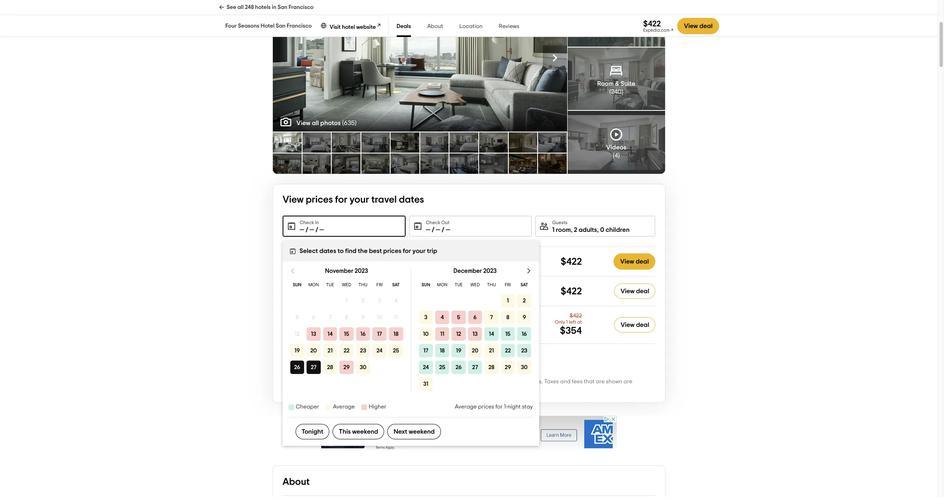 Task type: locate. For each thing, give the bounding box(es) containing it.
3 inside grid
[[378, 298, 381, 304]]

2 right fri dec 01 2023 cell
[[523, 298, 526, 304]]

one
[[436, 258, 447, 264], [436, 288, 447, 293]]

1 horizontal spatial 3
[[425, 315, 428, 320]]

28 for tue nov 28 2023 cell
[[327, 364, 333, 370]]

wed down november 2023
[[342, 283, 351, 287]]

sun dec 24 2023 cell
[[418, 359, 434, 376]]

13 inside cell
[[473, 331, 478, 337]]

tue for november
[[326, 283, 334, 287]]

23 right wed nov 22 2023 cell
[[360, 348, 366, 353]]

with up sun dec 03 2023 cell
[[425, 288, 435, 293]]

28 inside cell
[[327, 364, 333, 370]]

20 inside grid
[[311, 348, 317, 353]]

sat inside november 2023 grid
[[392, 283, 400, 287]]

11 for mon dec 11 2023 cell
[[440, 331, 444, 337]]

4 / from the left
[[442, 227, 444, 233]]

12 right mon dec 11 2023 cell
[[456, 331, 461, 337]]

1 vertical spatial your
[[413, 248, 426, 254]]

2 sat from the left
[[521, 283, 528, 287]]

december 2023 grid
[[411, 266, 539, 392]]

2 20 from the left
[[472, 348, 479, 353]]

prices up in
[[306, 195, 333, 205]]

19 up view all deals
[[295, 348, 300, 353]]

1 26 from the left
[[294, 364, 300, 370]]

thu nov 23 2023 cell
[[355, 342, 372, 359]]

fri nov 03 2023 cell
[[373, 294, 387, 307]]

24 inside fri nov 24 2023 cell
[[377, 348, 383, 353]]

12 left mon nov 13 2023 cell
[[295, 331, 300, 337]]

5 inside cell
[[457, 315, 460, 320]]

25 inside cell
[[439, 364, 446, 370]]

19 inside 'cell'
[[456, 348, 462, 353]]

30 for the sat dec 30 2023 cell
[[521, 364, 528, 370]]

, left adults
[[571, 227, 573, 233]]

1 horizontal spatial 21
[[489, 348, 494, 353]]

) down suite
[[622, 89, 623, 95]]

15 inside november 2023 grid
[[344, 331, 349, 337]]

partners down 'price' at the left bottom
[[361, 386, 384, 392]]

29 inside fri dec 29 2023 cell
[[505, 364, 511, 370]]

suite
[[621, 80, 635, 87]]

17 inside november 2023 grid
[[377, 331, 382, 337]]

all left deals
[[298, 358, 305, 364]]

our up details.
[[409, 379, 418, 385]]

7 inside cell
[[329, 315, 332, 320]]

sat for november 2023
[[392, 283, 400, 287]]

2 12 from the left
[[456, 331, 461, 337]]

$422
[[643, 20, 661, 28], [561, 257, 582, 267], [561, 286, 582, 296], [570, 313, 582, 319]]

0 horizontal spatial 2
[[362, 298, 365, 304]]

thu
[[359, 283, 368, 287], [487, 283, 496, 287]]

fri inside november 2023 grid
[[377, 283, 383, 287]]

18 for sat nov 18 2023 cell
[[394, 331, 399, 337]]

1 vertical spatial 18
[[440, 348, 445, 353]]

your left the trip
[[413, 248, 426, 254]]

26 for 'sun nov 26 2023' cell
[[294, 364, 300, 370]]

29 inside wed nov 29 2023 cell
[[344, 364, 350, 370]]

14 for thu dec 14 2023 cell
[[489, 331, 494, 337]]

1 inside "wed nov 01 2023" cell
[[346, 298, 348, 304]]

0 horizontal spatial row group
[[289, 292, 404, 376]]

all
[[237, 4, 244, 10], [312, 120, 319, 126], [298, 358, 305, 364], [496, 379, 503, 385]]

website
[[356, 24, 376, 30]]

view deal button
[[678, 18, 719, 34], [614, 253, 655, 270], [615, 283, 655, 299], [615, 317, 655, 333]]

1 5 from the left
[[296, 315, 299, 320]]

all left taxes
[[496, 379, 503, 385]]

1 30 from the left
[[360, 364, 367, 370]]

25 inside "cell"
[[393, 348, 399, 353]]

dates left to
[[320, 248, 336, 254]]

your
[[350, 195, 369, 205], [413, 248, 426, 254]]

14 inside thu dec 14 2023 cell
[[489, 331, 494, 337]]

1 horizontal spatial the
[[358, 248, 368, 254]]

/ up select
[[306, 227, 308, 233]]

thu inside november 2023 grid
[[359, 283, 368, 287]]

24
[[377, 348, 383, 353], [423, 364, 429, 370]]

2 15 from the left
[[506, 331, 511, 337]]

2 horizontal spatial (
[[613, 152, 615, 159]]

27 inside december 2023 'grid'
[[472, 364, 478, 370]]

0 vertical spatial prices
[[306, 195, 333, 205]]

the right find at left
[[358, 248, 368, 254]]

1 horizontal spatial and
[[519, 379, 530, 385]]

1 sat from the left
[[392, 283, 400, 287]]

sun up sun nov 05 2023 cell
[[293, 283, 302, 287]]

3 — from the left
[[320, 227, 324, 233]]

15 for wed nov 15 2023 cell
[[344, 331, 349, 337]]

1 22 from the left
[[344, 348, 350, 353]]

tue nov 21 2023 cell
[[322, 342, 339, 359]]

8 right thu dec 07 2023 cell
[[507, 315, 510, 320]]

0 horizontal spatial 23
[[360, 348, 366, 353]]

1 horizontal spatial check
[[426, 220, 440, 225]]

tue down the november
[[326, 283, 334, 287]]

8
[[345, 315, 348, 320], [507, 315, 510, 320]]

1 vertical spatial with
[[425, 288, 435, 293]]

16 for thu nov 16 2023 "cell" at bottom left
[[361, 331, 366, 337]]

1 27 from the left
[[311, 364, 317, 370]]

1 horizontal spatial sun
[[422, 283, 430, 287]]

1 horizontal spatial 9
[[523, 315, 526, 320]]

11 for the sat nov 11 2023 cell
[[394, 315, 398, 320]]

20
[[311, 348, 317, 353], [472, 348, 479, 353]]

13
[[311, 331, 316, 337], [473, 331, 478, 337]]

wed dec 13 2023 cell
[[467, 326, 484, 342]]

7 inside cell
[[490, 315, 493, 320]]

18 inside november 2023 grid
[[394, 331, 399, 337]]

2 thu from the left
[[487, 283, 496, 287]]

row group for november
[[289, 292, 404, 376]]

1 horizontal spatial 2023
[[484, 268, 497, 274]]

check out — / — / —
[[426, 220, 450, 233]]

this
[[339, 428, 351, 435]]

0 horizontal spatial 11
[[394, 315, 398, 320]]

2 9 from the left
[[523, 315, 526, 320]]

wed inside november 2023 grid
[[342, 283, 351, 287]]

thu for december 2023
[[487, 283, 496, 287]]

30 inside cell
[[521, 364, 528, 370]]

1 sun from the left
[[293, 283, 302, 287]]

weekend right this
[[352, 428, 378, 435]]

prices left 1- at the bottom of the page
[[478, 404, 494, 410]]

tue dec 12 2023 cell
[[451, 326, 467, 342]]

sun dec 17 2023 cell
[[418, 342, 434, 359]]

san right in on the top left of page
[[278, 4, 287, 10]]

1 16 from the left
[[361, 331, 366, 337]]

3 inside 'grid'
[[425, 315, 428, 320]]

1 8 from the left
[[345, 315, 348, 320]]

best
[[369, 248, 382, 254]]

6 right sun nov 05 2023 cell
[[312, 315, 316, 320]]

) right photos
[[355, 120, 356, 126]]

2 get rewarded with one key from the top
[[388, 288, 458, 293]]

1 weekend from the left
[[352, 428, 378, 435]]

check inside check in — / — / —
[[300, 220, 314, 225]]

1 horizontal spatial row group
[[418, 292, 533, 392]]

thu for november 2023
[[359, 283, 368, 287]]

9 inside 'cell'
[[523, 315, 526, 320]]

0 vertical spatial 17
[[377, 331, 382, 337]]

mon nov 06 2023 cell
[[307, 311, 321, 324]]

) down videos on the right
[[618, 152, 620, 159]]

18 right sun dec 17 2023 cell
[[440, 348, 445, 353]]

1 6 from the left
[[312, 315, 316, 320]]

2 are from the left
[[596, 379, 605, 385]]

635
[[344, 120, 355, 126]]

0 horizontal spatial 13
[[311, 331, 316, 337]]

) inside room & suite ( 240 )
[[622, 89, 623, 95]]

2 sun from the left
[[422, 283, 430, 287]]

1 horizontal spatial 28
[[489, 364, 495, 370]]

12 for 'sun nov 12 2023' cell
[[295, 331, 300, 337]]

0 horizontal spatial 21
[[328, 348, 333, 353]]

sun nov 19 2023 cell
[[289, 342, 306, 359]]

four
[[225, 23, 237, 29]]

view deal
[[684, 23, 713, 29], [620, 258, 649, 265], [621, 288, 649, 294], [621, 322, 649, 328]]

8 inside november 2023 grid
[[345, 315, 348, 320]]

and left fees.
[[519, 379, 530, 385]]

1 horizontal spatial 30
[[521, 364, 528, 370]]

november 2023 grid
[[283, 266, 411, 392]]

thu down december 2023 in the bottom of the page
[[487, 283, 496, 287]]

all left the 248
[[237, 4, 244, 10]]

24 inside sun dec 24 2023 cell
[[423, 364, 429, 370]]

20 inside 'grid'
[[472, 348, 479, 353]]

19 inside cell
[[295, 348, 300, 353]]

5 right mon dec 04 2023 cell
[[457, 315, 460, 320]]

16 for sat dec 16 2023 cell
[[522, 331, 527, 337]]

14 inside tue nov 14 2023 "cell"
[[328, 331, 333, 337]]

1 vertical spatial get
[[388, 288, 397, 293]]

1 14 from the left
[[328, 331, 333, 337]]

6 inside wed dec 06 2023 cell
[[474, 315, 477, 320]]

0 horizontal spatial 12
[[295, 331, 300, 337]]

row
[[289, 278, 404, 292], [418, 278, 533, 292], [289, 292, 404, 309], [418, 292, 533, 309], [289, 309, 404, 326], [418, 309, 533, 326], [289, 326, 404, 342], [418, 326, 533, 342], [289, 342, 404, 359], [418, 342, 533, 359], [289, 359, 404, 376], [418, 359, 533, 376]]

2 inside grid
[[362, 298, 365, 304]]

3 and from the left
[[560, 379, 571, 385]]

check left in
[[300, 220, 314, 225]]

1 get from the top
[[388, 258, 397, 264]]

2023
[[355, 268, 368, 274], [484, 268, 497, 274]]

1 19 from the left
[[295, 348, 300, 353]]

11 inside cell
[[394, 315, 398, 320]]

average down see
[[333, 404, 355, 410]]

2 30 from the left
[[521, 364, 528, 370]]

1 15 from the left
[[344, 331, 349, 337]]

1 horizontal spatial are
[[596, 379, 605, 385]]

2 , from the left
[[597, 227, 599, 233]]

fri dec 29 2023 cell
[[500, 359, 516, 376]]

8 for fri dec 08 2023 cell in the right bottom of the page
[[507, 315, 510, 320]]

fri dec 15 2023 cell
[[500, 326, 516, 342]]

10 for fri nov 10 2023 cell
[[377, 315, 383, 320]]

key down "december"
[[449, 288, 458, 293]]

2 — from the left
[[310, 227, 314, 233]]

0 vertical spatial your
[[350, 195, 369, 205]]

22 for fri dec 22 2023 cell
[[505, 348, 511, 353]]

0 horizontal spatial tue
[[326, 283, 334, 287]]

1
[[552, 227, 555, 233], [346, 298, 348, 304], [507, 298, 509, 304], [566, 320, 568, 324]]

0
[[600, 227, 604, 233]]

&
[[615, 80, 619, 87]]

2 vertical spatial prices
[[478, 404, 494, 410]]

may
[[454, 379, 465, 385]]

( right photos
[[342, 120, 344, 126]]

mon inside december 2023 'grid'
[[437, 283, 448, 287]]

1 23 from the left
[[360, 348, 366, 353]]

1 vertical spatial key
[[449, 288, 458, 293]]

1 row group from the left
[[289, 292, 404, 376]]

27 down deals
[[311, 364, 317, 370]]

all for photos
[[312, 120, 319, 126]]

2 horizontal spatial 4
[[615, 152, 618, 159]]

20 for wed dec 20 2023 cell at the bottom
[[472, 348, 479, 353]]

0 vertical spatial 3
[[378, 298, 381, 304]]

0 horizontal spatial prices
[[306, 195, 333, 205]]

16 inside cell
[[522, 331, 527, 337]]

2 2023 from the left
[[484, 268, 497, 274]]

12 inside december 2023 'grid'
[[456, 331, 461, 337]]

2 6 from the left
[[474, 315, 477, 320]]

1 horizontal spatial 18
[[440, 348, 445, 353]]

mon inside november 2023 grid
[[309, 283, 319, 287]]

12 inside november 2023 grid
[[295, 331, 300, 337]]

2 5 from the left
[[457, 315, 460, 320]]

weekend
[[352, 428, 378, 435], [409, 428, 435, 435]]

2 22 from the left
[[505, 348, 511, 353]]

5 inside cell
[[296, 315, 299, 320]]

0 vertical spatial 25
[[393, 348, 399, 353]]

for
[[335, 195, 348, 205], [403, 248, 411, 254], [385, 386, 392, 392], [496, 404, 503, 410]]

0 horizontal spatial 22
[[344, 348, 350, 353]]

wed down december 2023 in the bottom of the page
[[471, 283, 480, 287]]

18 inside december 2023 'grid'
[[440, 348, 445, 353]]

5
[[296, 315, 299, 320], [457, 315, 460, 320]]

2 tue from the left
[[455, 283, 463, 287]]

23 inside 'grid'
[[521, 348, 528, 353]]

1 vertical spatial 10
[[423, 331, 429, 337]]

23 inside grid
[[360, 348, 366, 353]]

average prices for 1-night stay
[[455, 404, 533, 410]]

0 horizontal spatial our
[[351, 386, 360, 392]]

29 for wed nov 29 2023 cell
[[344, 364, 350, 370]]

15 right thu dec 14 2023 cell
[[506, 331, 511, 337]]

row group
[[289, 292, 404, 376], [418, 292, 533, 392]]

1 29 from the left
[[344, 364, 350, 370]]

9 for thu nov 09 2023 "cell"
[[362, 315, 365, 320]]

14
[[328, 331, 333, 337], [489, 331, 494, 337]]

28
[[327, 364, 333, 370], [489, 364, 495, 370]]

4
[[615, 152, 618, 159], [395, 298, 398, 304], [441, 315, 444, 320]]

partners up details.
[[419, 379, 441, 385]]

thu inside december 2023 'grid'
[[487, 283, 496, 287]]

at
[[577, 320, 582, 324]]

30 inside cell
[[360, 364, 367, 370]]

2 horizontal spatial and
[[560, 379, 571, 385]]

1 vertical spatial one
[[436, 288, 447, 293]]

1 vertical spatial 24
[[423, 364, 429, 370]]

1 horizontal spatial 24
[[423, 364, 429, 370]]

0 horizontal spatial 6
[[312, 315, 316, 320]]

1 left sat dec 02 2023 cell on the bottom of the page
[[507, 298, 509, 304]]

2 14 from the left
[[489, 331, 494, 337]]

check
[[300, 220, 314, 225], [426, 220, 440, 225]]

1 horizontal spatial partners
[[419, 379, 441, 385]]

1 21 from the left
[[328, 348, 333, 353]]

27 for wed dec 27 2023 cell
[[472, 364, 478, 370]]

1 horizontal spatial 26
[[456, 364, 462, 370]]

18
[[394, 331, 399, 337], [440, 348, 445, 353]]

2 for sat dec 02 2023 cell on the bottom of the page
[[523, 298, 526, 304]]

sat dec 16 2023 cell
[[516, 326, 533, 342]]

prices right best
[[383, 248, 402, 254]]

0 horizontal spatial 18
[[394, 331, 399, 337]]

check for check in — / — / —
[[300, 220, 314, 225]]

2 27 from the left
[[472, 364, 478, 370]]

1 2023 from the left
[[355, 268, 368, 274]]

10 inside december 2023 'grid'
[[423, 331, 429, 337]]

weekend right next
[[409, 428, 435, 435]]

1 — from the left
[[300, 227, 304, 233]]

tonight button
[[296, 424, 330, 439]]

all for deals
[[298, 358, 305, 364]]

5 for tue dec 05 2023 cell
[[457, 315, 460, 320]]

19
[[295, 348, 300, 353], [456, 348, 462, 353]]

23
[[360, 348, 366, 353], [521, 348, 528, 353]]

the up only.
[[310, 379, 318, 385]]

22 inside fri dec 22 2023 cell
[[505, 348, 511, 353]]

wed nov 22 2023 cell
[[339, 342, 355, 359]]

fri for december 2023
[[505, 283, 511, 287]]

see
[[227, 4, 236, 10]]

2
[[574, 227, 577, 233], [362, 298, 365, 304], [523, 298, 526, 304]]

0 vertical spatial get rewarded with one key
[[388, 258, 458, 264]]

( down videos on the right
[[613, 152, 615, 159]]

mon for november 2023
[[309, 283, 319, 287]]

17 right thu nov 16 2023 "cell" at bottom left
[[377, 331, 382, 337]]

2023 for november 2023
[[355, 268, 368, 274]]

0 horizontal spatial 9
[[362, 315, 365, 320]]

row group for december
[[418, 292, 533, 392]]

2 13 from the left
[[473, 331, 478, 337]]

1 28 from the left
[[327, 364, 333, 370]]

2 right "room" on the right top of the page
[[574, 227, 577, 233]]

17
[[377, 331, 382, 337], [424, 348, 428, 353]]

mon dec 18 2023 cell
[[434, 342, 451, 359]]

average for average prices for 1-night stay
[[455, 404, 477, 410]]

wed
[[342, 283, 351, 287], [471, 283, 480, 287]]

2 8 from the left
[[507, 315, 510, 320]]

prices for average
[[478, 404, 494, 410]]

sat dec 30 2023 cell
[[516, 359, 533, 376]]

22 left thu nov 23 2023 cell
[[344, 348, 350, 353]]

san
[[278, 4, 287, 10], [276, 23, 286, 29]]

0 horizontal spatial 27
[[311, 364, 317, 370]]

sat dec 23 2023 cell
[[516, 342, 533, 359]]

1 check from the left
[[300, 220, 314, 225]]

row containing 5
[[289, 309, 404, 326]]

row group inside november 2023 grid
[[289, 292, 404, 376]]

1 horizontal spatial 16
[[522, 331, 527, 337]]

1 wed from the left
[[342, 283, 351, 287]]

1 key from the top
[[449, 258, 458, 264]]

1 vertical spatial (
[[342, 120, 344, 126]]

tue dec 05 2023 cell
[[451, 309, 467, 326]]

1 horizontal spatial weekend
[[409, 428, 435, 435]]

1 horizontal spatial 14
[[489, 331, 494, 337]]

27 for mon nov 27 2023 cell
[[311, 364, 317, 370]]

seasons
[[238, 23, 259, 29]]

thu dec 14 2023 cell
[[484, 326, 500, 342]]

tue dec 26 2023 cell
[[451, 359, 467, 376]]

9 right fri dec 08 2023 cell in the right bottom of the page
[[523, 315, 526, 320]]

row containing 10
[[418, 326, 533, 342]]

0 horizontal spatial about
[[283, 477, 310, 487]]

francisco down travelers' choice 2023 winner image
[[287, 23, 312, 29]]

1 9 from the left
[[362, 315, 365, 320]]

the inside the 'prices are the average nightly price provided by our partners and may not include all taxes and fees. taxes and fees that are shown are estimates only. please see our partners for more details.'
[[310, 379, 318, 385]]

/ down out
[[442, 227, 444, 233]]

0 horizontal spatial and
[[442, 379, 453, 385]]

28 up "average"
[[327, 364, 333, 370]]

27 inside november 2023 grid
[[311, 364, 317, 370]]

2 16 from the left
[[522, 331, 527, 337]]

1 tue from the left
[[326, 283, 334, 287]]

get rewarded with one key up sun dec 03 2023 cell
[[388, 288, 458, 293]]

16 inside "cell"
[[361, 331, 366, 337]]

24 left mon dec 25 2023 cell
[[423, 364, 429, 370]]

1 one from the top
[[436, 258, 447, 264]]

28 up include
[[489, 364, 495, 370]]

wed inside december 2023 'grid'
[[471, 283, 480, 287]]

0 horizontal spatial 24
[[377, 348, 383, 353]]

0 vertical spatial the
[[358, 248, 368, 254]]

0 horizontal spatial 4
[[395, 298, 398, 304]]

( for 240
[[609, 89, 611, 95]]

18 right fri nov 17 2023 cell
[[394, 331, 399, 337]]

check left out
[[426, 220, 440, 225]]

3 left mon dec 04 2023 cell
[[425, 315, 428, 320]]

2 inside 'grid'
[[523, 298, 526, 304]]

1 horizontal spatial 4
[[441, 315, 444, 320]]

26 up "may"
[[456, 364, 462, 370]]

1 horizontal spatial sat
[[521, 283, 528, 287]]

1 horizontal spatial 12
[[456, 331, 461, 337]]

thu dec 28 2023 cell
[[484, 359, 500, 376]]

1 horizontal spatial 22
[[505, 348, 511, 353]]

12 for tue dec 12 2023 cell
[[456, 331, 461, 337]]

17 for sun dec 17 2023 cell
[[424, 348, 428, 353]]

tue nov 28 2023 cell
[[322, 359, 339, 376]]

21 for tue nov 21 2023 cell
[[328, 348, 333, 353]]

25 right fri nov 24 2023 cell
[[393, 348, 399, 353]]

8 inside december 2023 'grid'
[[507, 315, 510, 320]]

sun inside november 2023 grid
[[293, 283, 302, 287]]

2 weekend from the left
[[409, 428, 435, 435]]

1 fri from the left
[[377, 283, 383, 287]]

6 inside mon nov 06 2023 cell
[[312, 315, 316, 320]]

0 vertical spatial one
[[436, 258, 447, 264]]

7 for thu dec 07 2023 cell
[[490, 315, 493, 320]]

2023 inside november 2023 grid
[[355, 268, 368, 274]]

get up sat nov 04 2023 cell
[[388, 288, 397, 293]]

1 vertical spatial dates
[[320, 248, 336, 254]]

sat inside december 2023 'grid'
[[521, 283, 528, 287]]

select dates to find the best prices for your trip
[[300, 248, 437, 254]]

mon dec 11 2023 cell
[[434, 326, 451, 342]]

17 left mon dec 18 2023 cell
[[424, 348, 428, 353]]

1 mon from the left
[[309, 283, 319, 287]]

2023 for december 2023
[[484, 268, 497, 274]]

thu dec 07 2023 cell
[[484, 309, 500, 326]]

1 horizontal spatial our
[[409, 379, 418, 385]]

are right that
[[596, 379, 605, 385]]

hotels
[[255, 4, 271, 10]]

0 vertical spatial get
[[388, 258, 397, 264]]

fri nov 10 2023 cell
[[373, 311, 387, 324]]

/ down in
[[315, 227, 318, 233]]

1 horizontal spatial fri
[[505, 283, 511, 287]]

2 average from the left
[[455, 404, 477, 410]]

8 for wed nov 08 2023 cell
[[345, 315, 348, 320]]

20 up deals
[[311, 348, 317, 353]]

16 right "fri dec 15 2023" cell
[[522, 331, 527, 337]]

2 19 from the left
[[456, 348, 462, 353]]

find
[[345, 248, 357, 254]]

thu nov 16 2023 cell
[[355, 326, 372, 342]]

0 horizontal spatial 19
[[295, 348, 300, 353]]

1 horizontal spatial (
[[609, 89, 611, 95]]

1 average from the left
[[333, 404, 355, 410]]

2 row group from the left
[[418, 292, 533, 392]]

26
[[294, 364, 300, 370], [456, 364, 462, 370]]

0 vertical spatial 18
[[394, 331, 399, 337]]

0 vertical spatial key
[[449, 258, 458, 264]]

15 inside december 2023 'grid'
[[506, 331, 511, 337]]

and left "may"
[[442, 379, 453, 385]]

11 inside cell
[[440, 331, 444, 337]]

21 inside november 2023 grid
[[328, 348, 333, 353]]

26 inside december 2023 'grid'
[[456, 364, 462, 370]]

0 vertical spatial with
[[425, 258, 435, 264]]

2 26 from the left
[[456, 364, 462, 370]]

21 inside december 2023 'grid'
[[489, 348, 494, 353]]

0 horizontal spatial 17
[[377, 331, 382, 337]]

0 horizontal spatial 7
[[329, 315, 332, 320]]

sun
[[293, 283, 302, 287], [422, 283, 430, 287]]

, left 0
[[597, 227, 599, 233]]

11 right fri nov 10 2023 cell
[[394, 315, 398, 320]]

all inside button
[[298, 358, 305, 364]]

our down nightly
[[351, 386, 360, 392]]

1 horizontal spatial 27
[[472, 364, 478, 370]]

4 right fri nov 03 2023 cell
[[395, 298, 398, 304]]

thu nov 02 2023 cell
[[356, 294, 370, 307]]

2 mon from the left
[[437, 283, 448, 287]]

13 inside cell
[[311, 331, 316, 337]]

25 right sun dec 24 2023 cell
[[439, 364, 446, 370]]

18 for mon dec 18 2023 cell
[[440, 348, 445, 353]]

sat up sat dec 02 2023 cell on the bottom of the page
[[521, 283, 528, 287]]

all inside the 'prices are the average nightly price provided by our partners and may not include all taxes and fees. taxes and fees that are shown are estimates only. please see our partners for more details.'
[[496, 379, 503, 385]]

1 down guests
[[552, 227, 555, 233]]

are up estimates
[[300, 379, 309, 385]]

26 inside november 2023 grid
[[294, 364, 300, 370]]

1 horizontal spatial 19
[[456, 348, 462, 353]]

with
[[425, 258, 435, 264], [425, 288, 435, 293]]

21 right wed dec 20 2023 cell at the bottom
[[489, 348, 494, 353]]

weekend for this weekend
[[352, 428, 378, 435]]

21 left wed nov 22 2023 cell
[[328, 348, 333, 353]]

$422 inside $422 only 1 left at $354
[[570, 313, 582, 319]]

fri up fri dec 01 2023 cell
[[505, 283, 511, 287]]

tue inside november 2023 grid
[[326, 283, 334, 287]]

16 left fri nov 17 2023 cell
[[361, 331, 366, 337]]

1 12 from the left
[[295, 331, 300, 337]]

7 right wed dec 06 2023 cell
[[490, 315, 493, 320]]

2 29 from the left
[[505, 364, 511, 370]]

deals
[[397, 24, 411, 29]]

1 13 from the left
[[311, 331, 316, 337]]

1 vertical spatial partners
[[361, 386, 384, 392]]

1 horizontal spatial 11
[[440, 331, 444, 337]]

dates
[[399, 195, 424, 205], [320, 248, 336, 254]]

1 horizontal spatial 6
[[474, 315, 477, 320]]

1 horizontal spatial prices
[[383, 248, 402, 254]]

2 left fri nov 03 2023 cell
[[362, 298, 365, 304]]

0 horizontal spatial 8
[[345, 315, 348, 320]]

prices for view
[[306, 195, 333, 205]]

10 right thu nov 09 2023 "cell"
[[377, 315, 383, 320]]

photos
[[320, 120, 341, 126]]

14 left "fri dec 15 2023" cell
[[489, 331, 494, 337]]

11
[[394, 315, 398, 320], [440, 331, 444, 337]]

2 7 from the left
[[490, 315, 493, 320]]

sat dec 02 2023 cell
[[516, 292, 533, 309]]

28 inside "cell"
[[489, 364, 495, 370]]

check inside check out — / — / —
[[426, 220, 440, 225]]

1 horizontal spatial 13
[[473, 331, 478, 337]]

4 inside december 2023 'grid'
[[441, 315, 444, 320]]

1 7 from the left
[[329, 315, 332, 320]]

wed dec 27 2023 cell
[[467, 359, 484, 376]]

trip
[[427, 248, 437, 254]]

2 check from the left
[[426, 220, 440, 225]]

3 for sun dec 03 2023 cell
[[425, 315, 428, 320]]

1 20 from the left
[[311, 348, 317, 353]]

1 horizontal spatial your
[[413, 248, 426, 254]]

10 left mon dec 11 2023 cell
[[423, 331, 429, 337]]

1 horizontal spatial 7
[[490, 315, 493, 320]]

3 / from the left
[[432, 227, 434, 233]]

2 key from the top
[[449, 288, 458, 293]]

2 wed from the left
[[471, 283, 480, 287]]

sun nov 12 2023 cell
[[290, 327, 304, 341]]

1 horizontal spatial tue
[[455, 283, 463, 287]]

sun for november
[[293, 283, 302, 287]]

1 horizontal spatial 20
[[472, 348, 479, 353]]

children
[[606, 227, 630, 233]]

0 vertical spatial (
[[609, 89, 611, 95]]

0 horizontal spatial check
[[300, 220, 314, 225]]

( inside videos ( 4 )
[[613, 152, 615, 159]]

sun for december
[[422, 283, 430, 287]]

6 for mon nov 06 2023 cell at the bottom
[[312, 315, 316, 320]]

in
[[272, 4, 276, 10]]

all for 248
[[237, 4, 244, 10]]

2023 inside december 2023 'grid'
[[484, 268, 497, 274]]

2 horizontal spatial are
[[624, 379, 632, 385]]

26 down view all deals
[[294, 364, 300, 370]]

( inside room & suite ( 240 )
[[609, 89, 611, 95]]

10 inside november 2023 grid
[[377, 315, 383, 320]]

29 up taxes
[[505, 364, 511, 370]]

1 left thu nov 02 2023 cell
[[346, 298, 348, 304]]

4 inside november 2023 grid
[[395, 298, 398, 304]]

with down the trip
[[425, 258, 435, 264]]

check for check out — / — / —
[[426, 220, 440, 225]]

1 vertical spatial 17
[[424, 348, 428, 353]]

2 28 from the left
[[489, 364, 495, 370]]

the
[[358, 248, 368, 254], [310, 379, 318, 385]]

1 left left at the bottom right of page
[[566, 320, 568, 324]]

5 — from the left
[[436, 227, 440, 233]]

view
[[684, 23, 698, 29], [296, 120, 310, 126], [283, 195, 304, 205], [620, 258, 634, 265], [621, 288, 635, 294], [621, 322, 635, 328], [283, 358, 297, 364]]

2 21 from the left
[[489, 348, 494, 353]]

tue inside december 2023 'grid'
[[455, 283, 463, 287]]

sun inside december 2023 'grid'
[[422, 283, 430, 287]]

1 are from the left
[[300, 379, 309, 385]]

17 inside december 2023 'grid'
[[424, 348, 428, 353]]

shown
[[606, 379, 622, 385]]

1 horizontal spatial 25
[[439, 364, 446, 370]]

2 23 from the left
[[521, 348, 528, 353]]

2 fri from the left
[[505, 283, 511, 287]]

9 inside "cell"
[[362, 315, 365, 320]]

13 right 'sun nov 12 2023' cell
[[311, 331, 316, 337]]

1 thu from the left
[[359, 283, 368, 287]]

22 right 'thu dec 21 2023' cell
[[505, 348, 511, 353]]

0 horizontal spatial 20
[[311, 348, 317, 353]]

mon dec 25 2023 cell
[[434, 359, 451, 376]]

0 vertical spatial 11
[[394, 315, 398, 320]]

27 up not at the bottom of page
[[472, 364, 478, 370]]

0 vertical spatial 4
[[615, 152, 618, 159]]

1 inside fri dec 01 2023 cell
[[507, 298, 509, 304]]

15 for "fri dec 15 2023" cell
[[506, 331, 511, 337]]

and left fees
[[560, 379, 571, 385]]

advertisement region
[[321, 416, 617, 452]]

4 right sun dec 03 2023 cell
[[441, 315, 444, 320]]

one up mon dec 04 2023 cell
[[436, 288, 447, 293]]

—
[[300, 227, 304, 233], [310, 227, 314, 233], [320, 227, 324, 233], [426, 227, 430, 233], [436, 227, 440, 233], [446, 227, 450, 233]]

1 horizontal spatial 10
[[423, 331, 429, 337]]

key up "december"
[[449, 258, 458, 264]]

sun dec 31 2023 cell
[[418, 376, 434, 392]]

fri inside december 2023 'grid'
[[505, 283, 511, 287]]

that
[[584, 379, 595, 385]]

december
[[454, 268, 482, 274]]

1 vertical spatial 11
[[440, 331, 444, 337]]

wed nov 29 2023 cell
[[339, 359, 355, 376]]

sun nov 26 2023 cell
[[289, 359, 306, 376]]

2 vertical spatial (
[[613, 152, 615, 159]]

row group inside december 2023 'grid'
[[418, 292, 533, 392]]

$354
[[560, 326, 582, 336]]

1 horizontal spatial 5
[[457, 315, 460, 320]]

0 vertical spatial rewarded
[[398, 258, 423, 264]]

7 right mon nov 06 2023 cell at the bottom
[[329, 315, 332, 320]]

,
[[571, 227, 573, 233], [597, 227, 599, 233]]

22 inside wed nov 22 2023 cell
[[344, 348, 350, 353]]

row containing 17
[[418, 342, 533, 359]]

get down the select dates to find the best prices for your trip
[[388, 258, 397, 264]]

(
[[609, 89, 611, 95], [342, 120, 344, 126], [613, 152, 615, 159]]

29 up nightly
[[344, 364, 350, 370]]

19 for tue dec 19 2023 'cell' in the left bottom of the page
[[456, 348, 462, 353]]

2023 right "december"
[[484, 268, 497, 274]]



Task type: vqa. For each thing, say whether or not it's contained in the screenshot.
From
no



Task type: describe. For each thing, give the bounding box(es) containing it.
17 for fri nov 17 2023 cell
[[377, 331, 382, 337]]

november 2023
[[325, 268, 368, 274]]

1 inside $422 only 1 left at $354
[[566, 320, 568, 324]]

visit hotel website link
[[320, 21, 382, 31]]

night
[[508, 404, 521, 410]]

1 rewarded from the top
[[398, 258, 423, 264]]

row containing 24
[[418, 359, 533, 376]]

cheaper
[[296, 404, 319, 410]]

1 , from the left
[[571, 227, 573, 233]]

5 for sun nov 05 2023 cell
[[296, 315, 299, 320]]

next weekend
[[394, 428, 435, 435]]

expedia.com
[[643, 28, 670, 32]]

1 and from the left
[[442, 379, 453, 385]]

videos ( 4 )
[[606, 144, 626, 159]]

details.
[[408, 386, 427, 392]]

) left the expedia.com
[[622, 24, 624, 31]]

2 one from the top
[[436, 288, 447, 293]]

please
[[322, 386, 339, 392]]

average
[[320, 379, 342, 385]]

1 vertical spatial francisco
[[287, 23, 312, 29]]

1 inside guests 1 room , 2 adults , 0 children
[[552, 227, 555, 233]]

travelers' choice 2023 winner image
[[281, 0, 316, 18]]

1 / from the left
[[306, 227, 308, 233]]

nightly
[[343, 379, 360, 385]]

row containing 12
[[289, 326, 404, 342]]

2 inside guests 1 room , 2 adults , 0 children
[[574, 227, 577, 233]]

( for 635
[[342, 120, 344, 126]]

23 for thu nov 23 2023 cell
[[360, 348, 366, 353]]

this weekend
[[339, 428, 378, 435]]

19 for sun nov 19 2023 cell
[[295, 348, 300, 353]]

guests 1 room , 2 adults , 0 children
[[552, 220, 630, 233]]

29 for fri dec 29 2023 cell
[[505, 364, 511, 370]]

10 for sun dec 10 2023 cell
[[423, 331, 429, 337]]

sat nov 18 2023 cell
[[388, 326, 404, 342]]

location
[[459, 24, 483, 29]]

out
[[441, 220, 450, 225]]

fri nov 24 2023 cell
[[372, 342, 388, 359]]

room
[[597, 80, 614, 87]]

sun dec 10 2023 cell
[[418, 326, 434, 342]]

tue nov 14 2023 cell
[[322, 326, 339, 342]]

240
[[611, 89, 622, 95]]

more
[[393, 386, 407, 392]]

sat nov 04 2023 cell
[[389, 294, 403, 307]]

4 for sat nov 04 2023 cell
[[395, 298, 398, 304]]

only.
[[309, 386, 321, 392]]

1 vertical spatial san
[[276, 23, 286, 29]]

fees
[[572, 379, 583, 385]]

to
[[338, 248, 344, 254]]

6 — from the left
[[446, 227, 450, 233]]

4 for mon dec 04 2023 cell
[[441, 315, 444, 320]]

tue nov 07 2023 cell
[[323, 311, 337, 324]]

estimates
[[283, 386, 308, 392]]

9 for sat dec 09 2023 'cell'
[[523, 315, 526, 320]]

13 for mon nov 13 2023 cell
[[311, 331, 316, 337]]

november
[[325, 268, 354, 274]]

sat dec 09 2023 cell
[[516, 309, 533, 326]]

view prices for your travel dates
[[283, 195, 424, 205]]

view inside button
[[283, 358, 297, 364]]

23 for sat dec 23 2023 cell
[[521, 348, 528, 353]]

prices
[[283, 379, 299, 385]]

reviews
[[499, 24, 519, 29]]

stay
[[522, 404, 533, 410]]

thu nov 09 2023 cell
[[356, 311, 370, 324]]

row containing 3
[[418, 309, 533, 326]]

2 / from the left
[[315, 227, 318, 233]]

20 for mon nov 20 2023 cell
[[311, 348, 317, 353]]

higher
[[369, 404, 387, 410]]

sun dec 03 2023 cell
[[418, 309, 434, 326]]

only
[[555, 320, 565, 324]]

next
[[394, 428, 408, 435]]

2 get from the top
[[388, 288, 397, 293]]

fri for november 2023
[[377, 283, 383, 287]]

tue for december
[[455, 283, 463, 287]]

2 rewarded from the top
[[398, 288, 423, 293]]

tue dec 19 2023 cell
[[451, 342, 467, 359]]

1 vertical spatial prices
[[383, 248, 402, 254]]

wed nov 01 2023 cell
[[340, 294, 354, 307]]

travel
[[371, 195, 397, 205]]

wed dec 20 2023 cell
[[467, 342, 484, 359]]

check in — / — / —
[[300, 220, 324, 233]]

four seasons hotel san francisco
[[225, 23, 312, 29]]

view all photos ( 635 )
[[296, 120, 356, 126]]

1 horizontal spatial dates
[[399, 195, 424, 205]]

0 horizontal spatial partners
[[361, 386, 384, 392]]

full
[[410, 54, 422, 62]]

view
[[424, 54, 440, 62]]

mon nov 13 2023 cell
[[306, 326, 322, 342]]

13 for 'wed dec 13 2023' cell
[[473, 331, 478, 337]]

sat nov 11 2023 cell
[[389, 311, 403, 324]]

fri dec 01 2023 cell
[[500, 292, 516, 309]]

see all 248 hotels in san francisco link
[[219, 0, 314, 15]]

fri dec 22 2023 cell
[[500, 342, 516, 359]]

1 with from the top
[[425, 258, 435, 264]]

weekend for next weekend
[[409, 428, 435, 435]]

see
[[341, 386, 350, 392]]

28 for the thu dec 28 2023 "cell"
[[489, 364, 495, 370]]

wed nov 08 2023 cell
[[340, 311, 354, 324]]

0 horizontal spatial dates
[[320, 248, 336, 254]]

deals
[[307, 358, 323, 364]]

fri dec 08 2023 cell
[[500, 309, 516, 326]]

21 for 'thu dec 21 2023' cell
[[489, 348, 494, 353]]

mon for december 2023
[[437, 283, 448, 287]]

30 for thu nov 30 2023 cell
[[360, 364, 367, 370]]

1-
[[504, 404, 508, 410]]

visit
[[330, 24, 341, 30]]

adults
[[579, 227, 597, 233]]

7 for tue nov 07 2023 cell
[[329, 315, 332, 320]]

include
[[476, 379, 495, 385]]

next weekend button
[[388, 424, 441, 439]]

26 for tue dec 26 2023 cell
[[456, 364, 462, 370]]

mon nov 27 2023 cell
[[306, 359, 322, 376]]

248
[[245, 4, 254, 10]]

by
[[401, 379, 408, 385]]

fri nov 17 2023 cell
[[372, 326, 388, 342]]

wed for november
[[342, 283, 351, 287]]

in
[[315, 220, 319, 225]]

31
[[423, 381, 429, 387]]

room
[[556, 227, 571, 233]]

4 — from the left
[[426, 227, 430, 233]]

2 and from the left
[[519, 379, 530, 385]]

taxes
[[544, 379, 559, 385]]

room & suite ( 240 )
[[597, 80, 635, 95]]

see all 248 hotels in san francisco
[[227, 4, 314, 10]]

3 are from the left
[[624, 379, 632, 385]]

14 for tue nov 14 2023 "cell"
[[328, 331, 333, 337]]

taxes
[[504, 379, 518, 385]]

2 with from the top
[[425, 288, 435, 293]]

price
[[361, 379, 375, 385]]

3 for fri nov 03 2023 cell
[[378, 298, 381, 304]]

videos
[[606, 144, 626, 151]]

0 vertical spatial francisco
[[289, 4, 314, 10]]

wed for december
[[471, 283, 480, 287]]

visit hotel website
[[330, 24, 376, 30]]

4 inside videos ( 4 )
[[615, 152, 618, 159]]

wed dec 06 2023 cell
[[467, 309, 484, 326]]

sat nov 25 2023 cell
[[388, 342, 404, 359]]

$422 only 1 left at $354
[[555, 313, 582, 336]]

0 vertical spatial san
[[278, 4, 287, 10]]

view all deals
[[283, 358, 323, 364]]

tonight
[[302, 428, 324, 435]]

prices are the average nightly price provided by our partners and may not include all taxes and fees. taxes and fees that are shown are estimates only. please see our partners for more details.
[[283, 379, 632, 392]]

24 for sun dec 24 2023 cell
[[423, 364, 429, 370]]

hotel
[[261, 23, 275, 29]]

mon dec 04 2023 cell
[[434, 309, 451, 326]]

average for average
[[333, 404, 355, 410]]

row containing 19
[[289, 342, 404, 359]]

not
[[466, 379, 475, 385]]

wed nov 15 2023 cell
[[339, 326, 355, 342]]

0 vertical spatial about
[[427, 24, 443, 29]]

0 vertical spatial partners
[[419, 379, 441, 385]]

row containing 26
[[289, 359, 404, 376]]

view all deals button
[[283, 357, 332, 365]]

sun nov 05 2023 cell
[[290, 311, 304, 324]]

hotel
[[342, 24, 355, 30]]

provided
[[376, 379, 400, 385]]

for inside the 'prices are the average nightly price provided by our partners and may not include all taxes and fees. taxes and fees that are shown are estimates only. please see our partners for more details.'
[[385, 386, 392, 392]]

december 2023
[[454, 268, 497, 274]]

guests
[[552, 220, 567, 225]]

) inside videos ( 4 )
[[618, 152, 620, 159]]

0 vertical spatial our
[[409, 379, 418, 385]]

left
[[569, 320, 576, 324]]

thu dec 21 2023 cell
[[484, 342, 500, 359]]

sat for december 2023
[[521, 283, 528, 287]]

24 for fri nov 24 2023 cell
[[377, 348, 383, 353]]

full view
[[410, 54, 440, 62]]

25 for mon dec 25 2023 cell
[[439, 364, 446, 370]]

select
[[300, 248, 318, 254]]

fees.
[[531, 379, 543, 385]]

25 for sat nov 25 2023 "cell"
[[393, 348, 399, 353]]

22 for wed nov 22 2023 cell
[[344, 348, 350, 353]]

thu nov 30 2023 cell
[[355, 359, 372, 376]]

mon nov 20 2023 cell
[[306, 342, 322, 359]]

this weekend button
[[333, 424, 385, 439]]

2 for thu nov 02 2023 cell
[[362, 298, 365, 304]]

1 get rewarded with one key from the top
[[388, 258, 458, 264]]

6 for wed dec 06 2023 cell
[[474, 315, 477, 320]]



